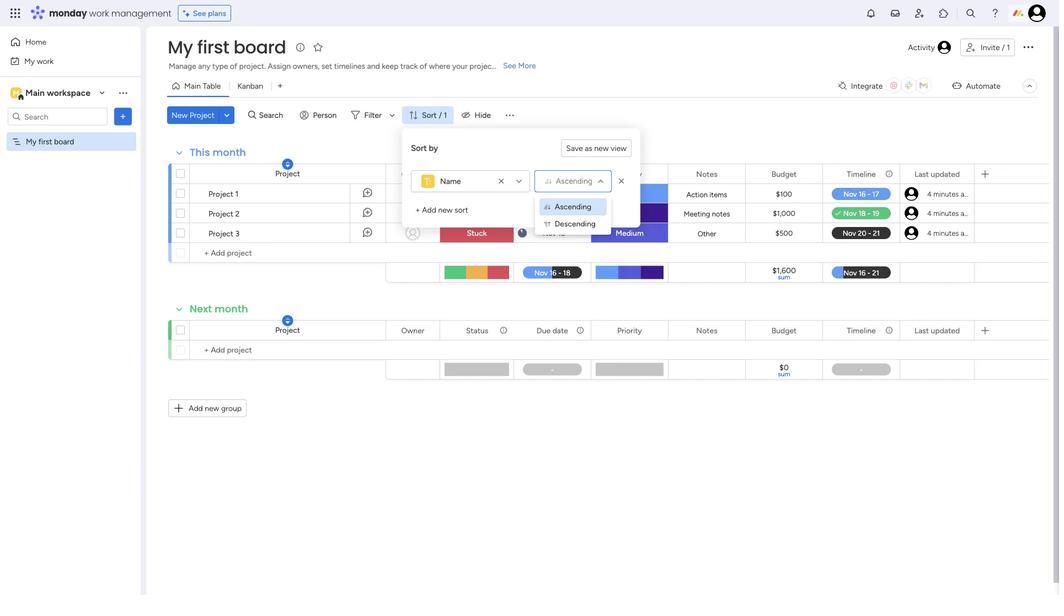 Task type: describe. For each thing, give the bounding box(es) containing it.
column information image for first timeline field
[[885, 170, 894, 179]]

project.
[[239, 62, 266, 71]]

3
[[235, 229, 240, 238]]

menu image
[[504, 110, 515, 121]]

1 nov from the top
[[543, 190, 557, 199]]

sort desc image for next month
[[286, 317, 290, 325]]

2
[[235, 209, 240, 219]]

notes for second notes field from the bottom of the page
[[697, 169, 718, 179]]

next month
[[190, 302, 248, 316]]

1 horizontal spatial first
[[197, 35, 229, 60]]

new for sort
[[438, 206, 453, 215]]

2 timeline from the top
[[847, 326, 876, 335]]

nov for project 2
[[543, 209, 557, 218]]

v2 search image
[[248, 109, 256, 122]]

workspace selection element
[[10, 86, 92, 101]]

autopilot image
[[953, 78, 962, 93]]

2 timeline field from the top
[[844, 325, 879, 337]]

see for see more
[[503, 61, 516, 70]]

budget for 1st budget field from the bottom of the page
[[772, 326, 797, 335]]

budget for 2nd budget field from the bottom
[[772, 169, 797, 179]]

descending
[[555, 219, 596, 229]]

column information image
[[576, 170, 585, 179]]

0 vertical spatial ascending
[[556, 177, 593, 186]]

filter
[[364, 111, 382, 120]]

+ add new sort button
[[411, 201, 473, 219]]

this month
[[190, 146, 246, 160]]

other
[[698, 230, 716, 238]]

plans
[[208, 9, 226, 18]]

$1,600 sum
[[773, 266, 796, 281]]

2 last updated field from the top
[[912, 325, 963, 337]]

0 horizontal spatial 1
[[235, 189, 239, 199]]

1 due date field from the top
[[534, 168, 571, 180]]

updated for first the last updated field from the bottom
[[931, 326, 960, 335]]

1 due from the top
[[537, 169, 551, 179]]

new project
[[172, 111, 215, 120]]

$500
[[776, 229, 793, 238]]

0 horizontal spatial add
[[189, 404, 203, 414]]

invite members image
[[914, 8, 925, 19]]

4 minutes ago for low
[[928, 190, 973, 199]]

month for next month
[[215, 302, 248, 316]]

2 of from the left
[[420, 62, 427, 71]]

+ add new sort
[[416, 206, 468, 215]]

0 vertical spatial v2 sort ascending image
[[545, 178, 552, 186]]

medium
[[616, 229, 644, 238]]

1 of from the left
[[230, 62, 237, 71]]

meeting
[[684, 210, 710, 219]]

nov 16
[[543, 190, 565, 199]]

work for my
[[37, 56, 54, 66]]

workspace image
[[10, 87, 22, 99]]

new for view
[[594, 144, 609, 153]]

status for second status field from the top of the page
[[466, 326, 489, 335]]

$0
[[780, 363, 789, 372]]

2 status field from the top
[[463, 325, 491, 337]]

save
[[566, 144, 583, 153]]

search everything image
[[966, 8, 977, 19]]

my up the manage
[[168, 35, 193, 60]]

items
[[710, 190, 727, 199]]

1 vertical spatial v2 sort ascending image
[[544, 203, 551, 211]]

v2 overdue deadline image
[[518, 189, 527, 199]]

as
[[585, 144, 593, 153]]

2 vertical spatial new
[[205, 404, 219, 414]]

high
[[622, 209, 638, 218]]

save as new view button
[[561, 140, 632, 157]]

Next month field
[[187, 302, 251, 317]]

add to favorites image
[[313, 42, 324, 53]]

sort by
[[411, 143, 438, 153]]

options image
[[118, 111, 129, 122]]

nov for project 3
[[543, 229, 556, 238]]

view
[[611, 144, 627, 153]]

see plans button
[[178, 5, 231, 22]]

Search field
[[256, 108, 289, 123]]

this
[[190, 146, 210, 160]]

notes
[[712, 210, 730, 219]]

track
[[401, 62, 418, 71]]

/ for invite
[[1002, 43, 1005, 52]]

next
[[190, 302, 212, 316]]

done
[[468, 209, 486, 218]]

last updated for first the last updated field from the top of the page
[[915, 169, 960, 179]]

group
[[221, 404, 242, 414]]

18
[[558, 229, 566, 238]]

sort
[[455, 206, 468, 215]]

more
[[518, 61, 536, 70]]

manage
[[169, 62, 196, 71]]

invite / 1 button
[[961, 39, 1015, 56]]

main table
[[184, 81, 221, 91]]

2 due from the top
[[537, 326, 551, 335]]

automate
[[966, 81, 1001, 91]]

integrate
[[851, 81, 883, 91]]

project
[[470, 62, 495, 71]]

manage any type of project. assign owners, set timelines and keep track of where your project stands.
[[169, 62, 521, 71]]

1 due date from the top
[[537, 169, 568, 179]]

sort for sort by
[[411, 143, 427, 153]]

table
[[203, 81, 221, 91]]

2 due date field from the top
[[534, 325, 571, 337]]

remove sort image
[[616, 176, 627, 187]]

3 4 from the top
[[928, 229, 932, 238]]

$1,600
[[773, 266, 796, 275]]

where
[[429, 62, 450, 71]]

last updated for first the last updated field from the bottom
[[915, 326, 960, 335]]

on
[[485, 190, 493, 199]]

working
[[454, 190, 483, 199]]

management
[[111, 7, 171, 19]]

see for see plans
[[193, 9, 206, 18]]

workspace
[[47, 88, 90, 98]]

+ Add project text field
[[195, 344, 381, 357]]

by
[[429, 143, 438, 153]]

new project button
[[167, 106, 219, 124]]

home
[[25, 37, 46, 47]]

notes for first notes field from the bottom of the page
[[697, 326, 718, 335]]

owners,
[[293, 62, 320, 71]]

column information image for second status field from the top of the page
[[499, 326, 508, 335]]

17
[[558, 209, 565, 218]]

action items
[[687, 190, 727, 199]]

1 last updated field from the top
[[912, 168, 963, 180]]

add new group button
[[168, 400, 247, 418]]

name
[[440, 177, 461, 186]]

1 budget field from the top
[[769, 168, 800, 180]]

stuck
[[467, 229, 487, 238]]

column information image for 2nd timeline field from the top of the page
[[885, 326, 894, 335]]

your
[[452, 62, 468, 71]]

my work
[[24, 56, 54, 66]]

notifications image
[[866, 8, 877, 19]]

activity button
[[904, 39, 956, 56]]

month for this month
[[213, 146, 246, 160]]



Task type: vqa. For each thing, say whether or not it's contained in the screenshot.
Last updated for first LAST UPDATED FIELD from the bottom of the page
yes



Task type: locate. For each thing, give the bounding box(es) containing it.
2 priority from the top
[[618, 326, 642, 335]]

0 vertical spatial last
[[915, 169, 929, 179]]

0 horizontal spatial /
[[439, 111, 442, 120]]

main for main workspace
[[25, 88, 45, 98]]

0 vertical spatial nov
[[543, 190, 557, 199]]

last updated
[[915, 169, 960, 179], [915, 326, 960, 335]]

set
[[322, 62, 332, 71]]

my down home
[[24, 56, 35, 66]]

main left table
[[184, 81, 201, 91]]

1 vertical spatial owner field
[[399, 325, 427, 337]]

main
[[184, 81, 201, 91], [25, 88, 45, 98]]

2 notes field from the top
[[694, 325, 720, 337]]

main right workspace image
[[25, 88, 45, 98]]

nov left 16
[[543, 190, 557, 199]]

1 vertical spatial due date
[[537, 326, 568, 335]]

add left group
[[189, 404, 203, 414]]

3 nov from the top
[[543, 229, 556, 238]]

sum inside $1,600 sum
[[778, 273, 791, 281]]

ago
[[961, 190, 973, 199], [961, 209, 973, 218], [961, 229, 973, 238]]

timelines
[[334, 62, 365, 71]]

+
[[416, 206, 420, 215]]

0 vertical spatial my first board
[[168, 35, 286, 60]]

dapulse integrations image
[[839, 82, 847, 90]]

1 horizontal spatial see
[[503, 61, 516, 70]]

0 vertical spatial owner field
[[399, 168, 427, 180]]

1 vertical spatial sort
[[411, 143, 427, 153]]

2 date from the top
[[553, 326, 568, 335]]

1 budget from the top
[[772, 169, 797, 179]]

Timeline field
[[844, 168, 879, 180], [844, 325, 879, 337]]

0 vertical spatial budget field
[[769, 168, 800, 180]]

my down search in workspace field
[[26, 137, 37, 147]]

/ for sort
[[439, 111, 442, 120]]

my first board inside list box
[[26, 137, 74, 147]]

first
[[197, 35, 229, 60], [38, 137, 52, 147]]

1 last from the top
[[915, 169, 929, 179]]

0 vertical spatial see
[[193, 9, 206, 18]]

4 minutes ago for done
[[928, 209, 973, 218]]

2 due date from the top
[[537, 326, 568, 335]]

Owner field
[[399, 168, 427, 180], [399, 325, 427, 337]]

1 vertical spatial board
[[54, 137, 74, 147]]

new left sort
[[438, 206, 453, 215]]

options image
[[1022, 40, 1035, 53]]

2 status from the top
[[466, 326, 489, 335]]

1 vertical spatial last updated
[[915, 326, 960, 335]]

0 vertical spatial sort desc image
[[286, 161, 290, 168]]

main inside workspace selection element
[[25, 88, 45, 98]]

1 vertical spatial last
[[915, 326, 929, 335]]

month right this
[[213, 146, 246, 160]]

show board description image
[[294, 42, 307, 53]]

1 vertical spatial sort desc image
[[286, 317, 290, 325]]

2 horizontal spatial 1
[[1007, 43, 1010, 52]]

1 vertical spatial priority
[[618, 326, 642, 335]]

filter button
[[347, 106, 399, 124]]

2 nov from the top
[[543, 209, 557, 218]]

of right type
[[230, 62, 237, 71]]

$0 sum
[[778, 363, 791, 379]]

new
[[172, 111, 188, 120]]

0 vertical spatial due
[[537, 169, 551, 179]]

0 vertical spatial owner
[[401, 169, 425, 179]]

work right "monday"
[[89, 7, 109, 19]]

1 horizontal spatial main
[[184, 81, 201, 91]]

dapulse checkmark sign image
[[835, 207, 841, 221]]

1 horizontal spatial /
[[1002, 43, 1005, 52]]

0 vertical spatial new
[[594, 144, 609, 153]]

0 vertical spatial timeline
[[847, 169, 876, 179]]

1 vertical spatial sum
[[778, 371, 791, 379]]

1 vertical spatial /
[[439, 111, 442, 120]]

working on it
[[454, 190, 500, 199]]

status for second status field from the bottom
[[466, 169, 489, 179]]

0 vertical spatial timeline field
[[844, 168, 879, 180]]

main inside button
[[184, 81, 201, 91]]

work for monday
[[89, 7, 109, 19]]

+ Add project text field
[[195, 247, 381, 260]]

3 4 minutes ago from the top
[[928, 229, 973, 238]]

0 horizontal spatial work
[[37, 56, 54, 66]]

0 vertical spatial add
[[422, 206, 436, 215]]

1 last updated from the top
[[915, 169, 960, 179]]

2 vertical spatial nov
[[543, 229, 556, 238]]

project 3
[[209, 229, 240, 238]]

1 status field from the top
[[463, 168, 491, 180]]

my first board up type
[[168, 35, 286, 60]]

budget up $0
[[772, 326, 797, 335]]

1 notes field from the top
[[694, 168, 720, 180]]

main for main table
[[184, 81, 201, 91]]

1 horizontal spatial board
[[234, 35, 286, 60]]

1 vertical spatial add
[[189, 404, 203, 414]]

see left plans
[[193, 9, 206, 18]]

see more
[[503, 61, 536, 70]]

0 horizontal spatial see
[[193, 9, 206, 18]]

0 vertical spatial minutes
[[934, 190, 959, 199]]

0 vertical spatial status field
[[463, 168, 491, 180]]

ascending
[[556, 177, 593, 186], [555, 202, 592, 212]]

1 for invite / 1
[[1007, 43, 1010, 52]]

and
[[367, 62, 380, 71]]

1 vertical spatial notes field
[[694, 325, 720, 337]]

home button
[[7, 33, 119, 51]]

nov up v2 sort descending icon
[[543, 209, 557, 218]]

work
[[89, 7, 109, 19], [37, 56, 54, 66]]

hide button
[[457, 106, 498, 124]]

see inside see more link
[[503, 61, 516, 70]]

assign
[[268, 62, 291, 71]]

0 vertical spatial due date field
[[534, 168, 571, 180]]

0 horizontal spatial main
[[25, 88, 45, 98]]

nov 18
[[543, 229, 566, 238]]

angle down image
[[224, 111, 230, 119]]

1 vertical spatial see
[[503, 61, 516, 70]]

1 notes from the top
[[697, 169, 718, 179]]

0 vertical spatial due date
[[537, 169, 568, 179]]

nov down v2 sort descending icon
[[543, 229, 556, 238]]

see left more
[[503, 61, 516, 70]]

1 vertical spatial status field
[[463, 325, 491, 337]]

0 vertical spatial date
[[553, 169, 568, 179]]

project 2
[[209, 209, 240, 219]]

timeline
[[847, 169, 876, 179], [847, 326, 876, 335]]

0 vertical spatial sum
[[778, 273, 791, 281]]

column information image
[[499, 170, 508, 179], [885, 170, 894, 179], [499, 326, 508, 335], [576, 326, 585, 335], [885, 326, 894, 335]]

see inside 'see plans' button
[[193, 9, 206, 18]]

Search in workspace field
[[23, 110, 92, 123]]

0 vertical spatial priority field
[[615, 168, 645, 180]]

0 vertical spatial /
[[1002, 43, 1005, 52]]

owner for second owner field from the top of the page
[[401, 326, 425, 335]]

This month field
[[187, 146, 249, 160]]

new right as
[[594, 144, 609, 153]]

ascending down 16
[[555, 202, 592, 212]]

2 notes from the top
[[697, 326, 718, 335]]

1 sort desc image from the top
[[286, 161, 290, 168]]

ascending up 16
[[556, 177, 593, 186]]

add view image
[[278, 82, 283, 90]]

month
[[213, 146, 246, 160], [215, 302, 248, 316]]

month inside field
[[213, 146, 246, 160]]

work down home
[[37, 56, 54, 66]]

sum for $0
[[778, 371, 791, 379]]

first up type
[[197, 35, 229, 60]]

Notes field
[[694, 168, 720, 180], [694, 325, 720, 337]]

stands.
[[497, 62, 521, 71]]

minutes for done
[[934, 209, 959, 218]]

ago for low
[[961, 190, 973, 199]]

1 ago from the top
[[961, 190, 973, 199]]

3 minutes from the top
[[934, 229, 959, 238]]

2 horizontal spatial new
[[594, 144, 609, 153]]

option
[[0, 132, 141, 134]]

work inside button
[[37, 56, 54, 66]]

1 vertical spatial updated
[[931, 326, 960, 335]]

m
[[13, 88, 19, 98]]

sort desc image for this month
[[286, 161, 290, 168]]

2 budget from the top
[[772, 326, 797, 335]]

new inside 'button'
[[594, 144, 609, 153]]

2 priority field from the top
[[615, 325, 645, 337]]

1 vertical spatial date
[[553, 326, 568, 335]]

project 1
[[209, 189, 239, 199]]

0 vertical spatial last updated
[[915, 169, 960, 179]]

1 for sort / 1
[[444, 111, 447, 120]]

apps image
[[939, 8, 950, 19]]

type
[[212, 62, 228, 71]]

my inside button
[[24, 56, 35, 66]]

0 vertical spatial notes field
[[694, 168, 720, 180]]

1 left hide popup button
[[444, 111, 447, 120]]

nov 17
[[543, 209, 565, 218]]

Status field
[[463, 168, 491, 180], [463, 325, 491, 337]]

main workspace
[[25, 88, 90, 98]]

1 vertical spatial priority field
[[615, 325, 645, 337]]

0 horizontal spatial first
[[38, 137, 52, 147]]

1 vertical spatial notes
[[697, 326, 718, 335]]

/ left hide popup button
[[439, 111, 442, 120]]

1 up 2
[[235, 189, 239, 199]]

2 4 from the top
[[928, 209, 932, 218]]

v2 sort ascending image up 'nov 16'
[[545, 178, 552, 186]]

my first board
[[168, 35, 286, 60], [26, 137, 74, 147]]

$100
[[776, 190, 792, 199]]

keep
[[382, 62, 399, 71]]

any
[[198, 62, 210, 71]]

v2 sort ascending image down 'nov 16'
[[544, 203, 551, 211]]

updated
[[931, 169, 960, 179], [931, 326, 960, 335]]

month inside field
[[215, 302, 248, 316]]

select product image
[[10, 8, 21, 19]]

notes
[[697, 169, 718, 179], [697, 326, 718, 335]]

0 vertical spatial sort
[[422, 111, 437, 120]]

1 sum from the top
[[778, 273, 791, 281]]

Last updated field
[[912, 168, 963, 180], [912, 325, 963, 337]]

1 vertical spatial new
[[438, 206, 453, 215]]

1 4 minutes ago from the top
[[928, 190, 973, 199]]

0 vertical spatial updated
[[931, 169, 960, 179]]

0 vertical spatial last updated field
[[912, 168, 963, 180]]

board up project.
[[234, 35, 286, 60]]

1 vertical spatial month
[[215, 302, 248, 316]]

1 status from the top
[[466, 169, 489, 179]]

2 vertical spatial 4 minutes ago
[[928, 229, 973, 238]]

invite
[[981, 43, 1000, 52]]

1 vertical spatial ascending
[[555, 202, 592, 212]]

3 ago from the top
[[961, 229, 973, 238]]

1 vertical spatial first
[[38, 137, 52, 147]]

1 horizontal spatial 1
[[444, 111, 447, 120]]

2 vertical spatial 1
[[235, 189, 239, 199]]

see more link
[[502, 60, 537, 71]]

1 vertical spatial status
[[466, 326, 489, 335]]

action
[[687, 190, 708, 199]]

2 vertical spatial ago
[[961, 229, 973, 238]]

month right next
[[215, 302, 248, 316]]

16
[[558, 190, 565, 199]]

0 vertical spatial 4
[[928, 190, 932, 199]]

budget field up $100
[[769, 168, 800, 180]]

hide
[[475, 111, 491, 120]]

2 sum from the top
[[778, 371, 791, 379]]

my inside list box
[[26, 137, 37, 147]]

Priority field
[[615, 168, 645, 180], [615, 325, 645, 337]]

2 owner from the top
[[401, 326, 425, 335]]

1 priority field from the top
[[615, 168, 645, 180]]

1 4 from the top
[[928, 190, 932, 199]]

sort left by
[[411, 143, 427, 153]]

first inside list box
[[38, 137, 52, 147]]

sort / 1
[[422, 111, 447, 120]]

2 4 minutes ago from the top
[[928, 209, 973, 218]]

2 updated from the top
[[931, 326, 960, 335]]

2 minutes from the top
[[934, 209, 959, 218]]

new left group
[[205, 404, 219, 414]]

it
[[495, 190, 500, 199]]

0 vertical spatial budget
[[772, 169, 797, 179]]

1 timeline field from the top
[[844, 168, 879, 180]]

1 priority from the top
[[618, 169, 642, 179]]

sort desc image up + add project text box on the bottom of page
[[286, 317, 290, 325]]

1 vertical spatial budget field
[[769, 325, 800, 337]]

0 horizontal spatial of
[[230, 62, 237, 71]]

1 vertical spatial nov
[[543, 209, 557, 218]]

main table button
[[167, 77, 229, 95]]

1 vertical spatial minutes
[[934, 209, 959, 218]]

4
[[928, 190, 932, 199], [928, 209, 932, 218], [928, 229, 932, 238]]

4 for done
[[928, 209, 932, 218]]

priority
[[618, 169, 642, 179], [618, 326, 642, 335]]

1 horizontal spatial of
[[420, 62, 427, 71]]

1 vertical spatial timeline
[[847, 326, 876, 335]]

first down search in workspace field
[[38, 137, 52, 147]]

2 sort desc image from the top
[[286, 317, 290, 325]]

kanban button
[[229, 77, 271, 95]]

1 horizontal spatial my first board
[[168, 35, 286, 60]]

0 horizontal spatial board
[[54, 137, 74, 147]]

sum
[[778, 273, 791, 281], [778, 371, 791, 379]]

1 vertical spatial work
[[37, 56, 54, 66]]

1 right the invite
[[1007, 43, 1010, 52]]

2 ago from the top
[[961, 209, 973, 218]]

0 vertical spatial work
[[89, 7, 109, 19]]

2 last from the top
[[915, 326, 929, 335]]

My first board field
[[165, 35, 289, 60]]

my first board list box
[[0, 130, 141, 300]]

monday
[[49, 7, 87, 19]]

of
[[230, 62, 237, 71], [420, 62, 427, 71]]

my
[[168, 35, 193, 60], [24, 56, 35, 66], [26, 137, 37, 147]]

due
[[537, 169, 551, 179], [537, 326, 551, 335]]

ago for done
[[961, 209, 973, 218]]

board down search in workspace field
[[54, 137, 74, 147]]

Budget field
[[769, 168, 800, 180], [769, 325, 800, 337]]

1 date from the top
[[553, 169, 568, 179]]

help image
[[990, 8, 1001, 19]]

add right "+" at the left top of the page
[[422, 206, 436, 215]]

0 horizontal spatial my first board
[[26, 137, 74, 147]]

1 vertical spatial my first board
[[26, 137, 74, 147]]

john smith image
[[1029, 4, 1046, 22]]

person
[[313, 111, 337, 120]]

1 timeline from the top
[[847, 169, 876, 179]]

2 owner field from the top
[[399, 325, 427, 337]]

2 last updated from the top
[[915, 326, 960, 335]]

low
[[623, 190, 637, 199]]

person button
[[296, 106, 343, 124]]

/ right the invite
[[1002, 43, 1005, 52]]

workspace options image
[[118, 87, 129, 98]]

4 for low
[[928, 190, 932, 199]]

arrow down image
[[386, 109, 399, 122]]

0 vertical spatial first
[[197, 35, 229, 60]]

v2 sort ascending image
[[545, 178, 552, 186], [544, 203, 551, 211]]

monday work management
[[49, 7, 171, 19]]

0 vertical spatial status
[[466, 169, 489, 179]]

add new group
[[189, 404, 242, 414]]

1 minutes from the top
[[934, 190, 959, 199]]

invite / 1
[[981, 43, 1010, 52]]

1 vertical spatial budget
[[772, 326, 797, 335]]

1 horizontal spatial work
[[89, 7, 109, 19]]

inbox image
[[890, 8, 901, 19]]

minutes for low
[[934, 190, 959, 199]]

/ inside the invite / 1 button
[[1002, 43, 1005, 52]]

sort desc image
[[286, 161, 290, 168], [286, 317, 290, 325]]

updated for first the last updated field from the top of the page
[[931, 169, 960, 179]]

meeting notes
[[684, 210, 730, 219]]

1 vertical spatial owner
[[401, 326, 425, 335]]

owner for second owner field from the bottom of the page
[[401, 169, 425, 179]]

project inside button
[[190, 111, 215, 120]]

/
[[1002, 43, 1005, 52], [439, 111, 442, 120]]

v2 sort descending image
[[544, 220, 551, 228]]

see plans
[[193, 9, 226, 18]]

sort for sort / 1
[[422, 111, 437, 120]]

sort up by
[[422, 111, 437, 120]]

1 vertical spatial due
[[537, 326, 551, 335]]

1 updated from the top
[[931, 169, 960, 179]]

sort desc image down search 'field'
[[286, 161, 290, 168]]

collapse board header image
[[1026, 82, 1035, 90]]

date
[[553, 169, 568, 179], [553, 326, 568, 335]]

budget field up $0
[[769, 325, 800, 337]]

2 vertical spatial minutes
[[934, 229, 959, 238]]

my first board down search in workspace field
[[26, 137, 74, 147]]

1 vertical spatial 1
[[444, 111, 447, 120]]

kanban
[[238, 81, 263, 91]]

4 minutes ago
[[928, 190, 973, 199], [928, 209, 973, 218], [928, 229, 973, 238]]

Due date field
[[534, 168, 571, 180], [534, 325, 571, 337]]

my work button
[[7, 52, 119, 70]]

0 vertical spatial ago
[[961, 190, 973, 199]]

1 horizontal spatial new
[[438, 206, 453, 215]]

1 inside button
[[1007, 43, 1010, 52]]

budget up $100
[[772, 169, 797, 179]]

0 vertical spatial month
[[213, 146, 246, 160]]

0 vertical spatial 4 minutes ago
[[928, 190, 973, 199]]

1 horizontal spatial add
[[422, 206, 436, 215]]

2 budget field from the top
[[769, 325, 800, 337]]

activity
[[908, 43, 935, 52]]

1 owner from the top
[[401, 169, 425, 179]]

of right the track at the left top of page
[[420, 62, 427, 71]]

1 owner field from the top
[[399, 168, 427, 180]]

1 vertical spatial ago
[[961, 209, 973, 218]]

sum for $1,600
[[778, 273, 791, 281]]

board inside list box
[[54, 137, 74, 147]]

1 vertical spatial due date field
[[534, 325, 571, 337]]



